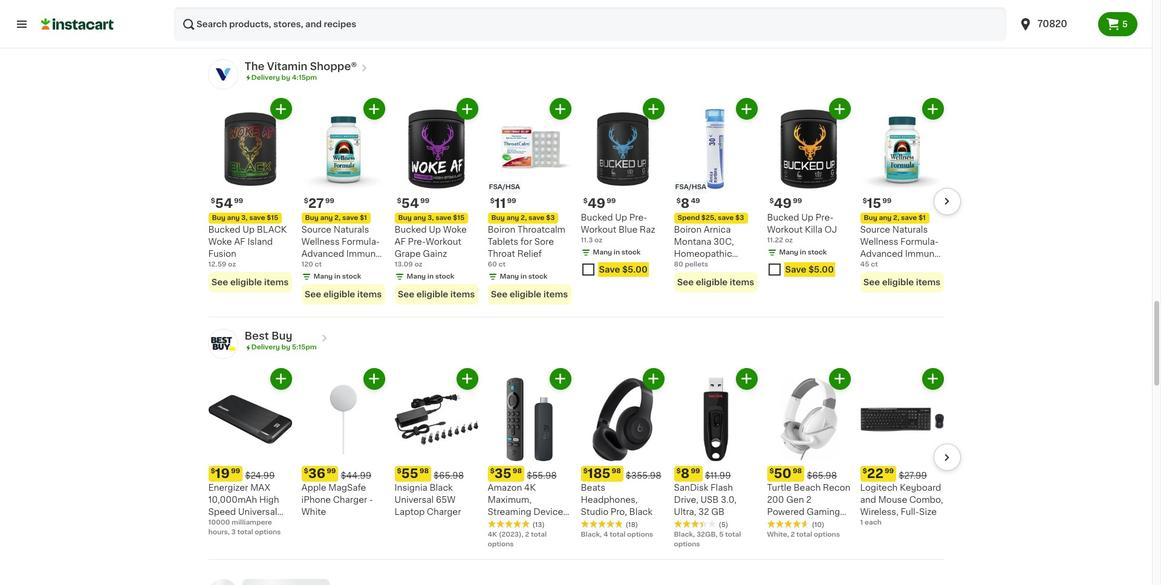 Task type: vqa. For each thing, say whether or not it's contained in the screenshot.
the ct
yes



Task type: locate. For each thing, give the bounding box(es) containing it.
pre- inside bucked up pre- workout killa oj 11.22 oz
[[816, 214, 834, 222]]

$ for sandisk flash drive, usb 3.0, ultra, 32 gb
[[676, 468, 681, 475]]

bucked up pre- workout killa oj 11.22 oz
[[767, 214, 837, 244]]

1 horizontal spatial workout
[[581, 226, 616, 234]]

1 horizontal spatial fsa/hsa
[[675, 184, 706, 191]]

stock for 54
[[435, 274, 454, 280]]

eligible down gainz
[[416, 290, 448, 299]]

1 horizontal spatial relief
[[674, 274, 698, 283]]

2 $15 from the left
[[453, 215, 465, 222]]

0 horizontal spatial $3
[[546, 215, 555, 222]]

full-
[[901, 508, 919, 516]]

xbox down "(10)"
[[796, 532, 818, 540]]

boiron inside boiron throatcalm tablets for sore throat relief 60 ct
[[488, 226, 515, 234]]

naturals for 27
[[334, 226, 369, 234]]

$ 54 99
[[211, 197, 243, 210], [397, 197, 429, 210]]

combo,
[[909, 496, 943, 504]]

2 $ 54 99 from the left
[[397, 197, 429, 210]]

1 horizontal spatial formula-
[[900, 238, 939, 246]]

see eligible items for bucked up woke af pre-workout grape gainz
[[398, 290, 475, 299]]

any
[[227, 215, 240, 222], [320, 215, 333, 222], [413, 215, 426, 222], [506, 215, 519, 222], [879, 215, 892, 222]]

6 save from the left
[[901, 215, 917, 222]]

medicine
[[674, 262, 713, 271], [701, 274, 740, 283]]

item carousel region
[[191, 98, 961, 312], [191, 368, 961, 585]]

up inside bucked up pre- workout blue raz 11.3 oz
[[615, 214, 627, 222]]

4 any from the left
[[506, 215, 519, 222]]

total right 3
[[237, 529, 253, 536]]

stock down gainz
[[435, 274, 454, 280]]

12.59
[[208, 261, 226, 268]]

0 vertical spatial playstation
[[786, 544, 834, 553]]

white inside turtle beach recon 200 gen 2 powered gaming headset for xbox one & xbox series x|s, playstation 4, playstation 5 & nintendo switch - white
[[767, 580, 792, 585]]

2 naturals from the left
[[892, 226, 928, 234]]

universal inside energizer max 10,000mah high speed universal portable charger & power bank with lcd display for apple, android, google & usb devices - black
[[238, 508, 277, 516]]

any down $ 15 99
[[879, 215, 892, 222]]

0 horizontal spatial save
[[599, 266, 620, 274]]

oz inside bucked up pre- workout blue raz 11.3 oz
[[594, 237, 602, 244]]

1 vertical spatial -
[[839, 568, 843, 577]]

save
[[249, 215, 265, 222], [342, 215, 358, 222], [435, 215, 451, 222], [529, 215, 544, 222], [718, 215, 734, 222], [901, 215, 917, 222]]

99 inside the $ 19 99
[[231, 468, 240, 475]]

$ inside $ 35 98
[[490, 468, 495, 475]]

save up source naturals wellness formula- advanced immune support tablet
[[901, 215, 917, 222]]

source for 15
[[860, 226, 890, 234]]

- inside turtle beach recon 200 gen 2 powered gaming headset for xbox one & xbox series x|s, playstation 4, playstation 5 & nintendo switch - white
[[839, 568, 843, 577]]

3
[[231, 529, 236, 536]]

1 boiron from the left
[[488, 226, 515, 234]]

item carousel region containing 54
[[191, 98, 961, 312]]

oz right 11.22
[[785, 237, 793, 244]]

0 vertical spatial charger
[[333, 496, 367, 504]]

2 70820 button from the left
[[1018, 7, 1091, 41]]

1 horizontal spatial immune
[[905, 250, 940, 258]]

by
[[281, 74, 290, 81], [281, 344, 290, 351]]

3, for bucked up black woke af island fusion
[[241, 215, 248, 222]]

1 horizontal spatial save $5.00 button
[[767, 260, 851, 282]]

$65.98 for 55
[[434, 472, 464, 480]]

options inside 10000 milliampere hours, 3 total options
[[255, 529, 281, 536]]

$ up 11.22
[[769, 198, 774, 205]]

ct
[[315, 261, 322, 268], [499, 261, 506, 268], [871, 261, 878, 268]]

2 ct from the left
[[499, 261, 506, 268]]

1 2, from the left
[[334, 215, 341, 222]]

lcd
[[208, 544, 227, 553]]

1 black, from the left
[[581, 531, 602, 538]]

$ 185 98
[[583, 467, 621, 480]]

$ for boiron arnica montana 30c, homeopathic medicine for pain relief medicine
[[676, 198, 681, 205]]

killa
[[805, 226, 822, 234]]

1 $15 from the left
[[267, 215, 278, 222]]

- down $44.99
[[369, 496, 373, 504]]

ct right 120
[[315, 261, 322, 268]]

3 98 from the left
[[612, 468, 621, 475]]

see for bucked up black woke af island fusion
[[212, 278, 228, 287]]

buy for bucked up woke af pre-workout grape gainz
[[398, 215, 412, 222]]

see eligible items for source naturals wellness formula- advanced immune support tablet
[[863, 278, 940, 287]]

0 horizontal spatial pre-
[[408, 238, 426, 246]]

ct for 15
[[871, 261, 878, 268]]

items for bucked up black woke af island fusion
[[264, 278, 289, 287]]

charger for max
[[246, 520, 281, 528]]

delivery for 19
[[251, 344, 280, 351]]

1 horizontal spatial 4k
[[524, 484, 536, 492]]

0 horizontal spatial naturals
[[334, 226, 369, 234]]

bucked up 11.3
[[581, 214, 613, 222]]

$ up turtle
[[769, 468, 774, 475]]

0 horizontal spatial 3,
[[241, 215, 248, 222]]

see eligible items down 60
[[491, 290, 568, 299]]

advanced inside source naturals wellness formula- advanced immune support
[[301, 250, 344, 258]]

black, 4 total options
[[581, 531, 653, 538]]

1 horizontal spatial wellness
[[860, 238, 898, 246]]

54
[[215, 197, 233, 210], [401, 197, 419, 210]]

1 horizontal spatial black
[[430, 484, 453, 492]]

stock down boiron throatcalm tablets for sore throat relief 60 ct
[[528, 274, 547, 280]]

wellness up '120 ct'
[[301, 238, 340, 246]]

save $5.00 for blue
[[599, 266, 648, 274]]

4k inside amazon 4k maximum, streaming device, wi-fi 6 & alexa voice remote fire tv stick
[[524, 484, 536, 492]]

0 vertical spatial 4k
[[524, 484, 536, 492]]

1 $3 from the left
[[546, 215, 555, 222]]

0 horizontal spatial fsa/hsa
[[489, 184, 520, 191]]

98 right 35
[[513, 468, 522, 475]]

2 fsa/hsa from the left
[[675, 184, 706, 191]]

0 horizontal spatial support
[[301, 262, 336, 271]]

2 horizontal spatial 2,
[[893, 215, 899, 222]]

boiron
[[488, 226, 515, 234], [674, 226, 702, 234]]

save up black in the left top of the page
[[249, 215, 265, 222]]

in down source naturals wellness formula- advanced immune support
[[334, 274, 341, 280]]

1 save from the left
[[599, 266, 620, 274]]

add image
[[460, 101, 475, 117], [553, 101, 568, 117], [646, 101, 661, 117], [925, 101, 940, 117], [460, 371, 475, 387], [553, 371, 568, 387], [646, 371, 661, 387], [925, 371, 940, 387]]

2 $5.00 from the left
[[808, 266, 834, 274]]

save for blue
[[599, 266, 620, 274]]

1 horizontal spatial 5
[[818, 556, 823, 565]]

2 vertical spatial 5
[[818, 556, 823, 565]]

immune inside source naturals wellness formula- advanced immune support
[[346, 250, 381, 258]]

support for 27
[[301, 262, 336, 271]]

1 vertical spatial usb
[[251, 568, 269, 577]]

2 right (2023),
[[525, 531, 529, 538]]

1 horizontal spatial -
[[369, 496, 373, 504]]

items down source naturals wellness formula- advanced immune support
[[357, 290, 382, 299]]

many for 11
[[500, 274, 519, 280]]

af left island
[[234, 238, 245, 246]]

$ inside $ 185 98
[[583, 468, 588, 475]]

2 3, from the left
[[428, 215, 434, 222]]

99 for logitech keyboard and mouse combo, wireless, full-size
[[885, 468, 894, 475]]

1 horizontal spatial woke
[[443, 226, 467, 234]]

naturals down '$ 27 99'
[[334, 226, 369, 234]]

energizer max 10,000mah high speed universal portable charger & power bank with lcd display for apple, android, google & usb devices - black
[[208, 484, 290, 585]]

2 immune from the left
[[905, 250, 940, 258]]

fsa/hsa up the '$ 11 99'
[[489, 184, 520, 191]]

items for boiron arnica montana 30c, homeopathic medicine for pain relief medicine
[[730, 278, 754, 287]]

2 98 from the left
[[513, 468, 522, 475]]

boiron throatcalm tablets for sore throat relief 60 ct
[[488, 226, 565, 268]]

$50.98 original price: $65.98 element
[[767, 466, 851, 482]]

advanced inside source naturals wellness formula- advanced immune support tablet
[[860, 250, 903, 258]]

see down 80 pellets
[[677, 278, 694, 287]]

98 inside $ 55 98
[[420, 468, 429, 475]]

items down tablet
[[916, 278, 940, 287]]

delivery
[[251, 74, 280, 81], [251, 344, 280, 351]]

2 any from the left
[[320, 215, 333, 222]]

best
[[245, 332, 269, 341]]

98 inside $ 50 98
[[793, 468, 802, 475]]

oz
[[686, 4, 694, 10], [594, 237, 602, 244], [785, 237, 793, 244], [228, 261, 236, 268], [415, 261, 422, 268]]

items for source naturals wellness formula- advanced immune support tablet
[[916, 278, 940, 287]]

10,000mah
[[208, 496, 257, 504]]

1 buy any 3, save $15 from the left
[[212, 215, 278, 222]]

formula- for 27
[[342, 238, 380, 246]]

usb
[[700, 496, 719, 504], [251, 568, 269, 577]]

product group
[[208, 98, 292, 293], [301, 98, 385, 305], [395, 98, 478, 305], [488, 98, 571, 305], [581, 98, 664, 282], [674, 98, 757, 293], [767, 98, 851, 282], [860, 98, 944, 293], [208, 368, 292, 585], [301, 368, 385, 518], [395, 368, 478, 518], [488, 368, 571, 553], [581, 368, 664, 540], [674, 368, 757, 550], [767, 368, 851, 585], [860, 368, 944, 528]]

0 horizontal spatial black,
[[581, 531, 602, 538]]

see eligible items button down tablet
[[860, 272, 944, 293]]

1 horizontal spatial af
[[395, 238, 406, 246]]

workout inside bucked up pre- workout killa oj 11.22 oz
[[767, 226, 803, 234]]

see eligible items button down gainz
[[395, 284, 478, 305]]

charger
[[333, 496, 367, 504], [427, 508, 461, 516], [246, 520, 281, 528]]

0 horizontal spatial -
[[245, 580, 249, 585]]

many in stock for 54
[[407, 274, 454, 280]]

$ inside $ 8 49
[[676, 198, 681, 205]]

support inside source naturals wellness formula- advanced immune support tablet
[[860, 262, 895, 271]]

2 horizontal spatial ct
[[871, 261, 878, 268]]

60
[[488, 261, 497, 268]]

product group containing 50
[[767, 368, 851, 585]]

1 vertical spatial item carousel region
[[191, 368, 961, 585]]

alexa
[[528, 520, 552, 528]]

1 54 from the left
[[215, 197, 233, 210]]

powered
[[767, 508, 804, 516]]

4k down $35.98 original price: $55.98 element
[[524, 484, 536, 492]]

product group containing 22
[[860, 368, 944, 528]]

5 save from the left
[[718, 215, 734, 222]]

1 vertical spatial xbox
[[796, 532, 818, 540]]

item carousel region for best buy
[[191, 368, 961, 585]]

99 inside $ 22 99
[[885, 468, 894, 475]]

11
[[495, 197, 506, 210]]

formula- inside source naturals wellness formula- advanced immune support tablet
[[900, 238, 939, 246]]

wellness up 45 ct in the top right of the page
[[860, 238, 898, 246]]

30c,
[[714, 238, 734, 246]]

1 vertical spatial black
[[629, 508, 652, 516]]

naturals inside source naturals wellness formula- advanced immune support
[[334, 226, 369, 234]]

advanced up 45 ct in the top right of the page
[[860, 250, 903, 258]]

1 horizontal spatial $3
[[735, 215, 744, 222]]

4k
[[524, 484, 536, 492], [488, 531, 497, 538]]

1 vertical spatial universal
[[238, 508, 277, 516]]

1 buy any 2, save $1 from the left
[[305, 215, 367, 222]]

up up killa at the right of the page
[[801, 214, 813, 222]]

1 horizontal spatial 2,
[[521, 215, 527, 222]]

see eligible items for bucked up black woke af island fusion
[[212, 278, 289, 287]]

tablets
[[488, 238, 518, 246]]

1 naturals from the left
[[334, 226, 369, 234]]

2 by from the top
[[281, 344, 290, 351]]

99 inside the '$ 11 99'
[[507, 198, 516, 205]]

1 any from the left
[[227, 215, 240, 222]]

0 vertical spatial black
[[430, 484, 453, 492]]

product group containing 55
[[395, 368, 478, 518]]

see down 45 ct in the top right of the page
[[863, 278, 880, 287]]

0 horizontal spatial $ 49 99
[[583, 197, 616, 210]]

1 immune from the left
[[346, 250, 381, 258]]

relief inside boiron arnica montana 30c, homeopathic medicine for pain relief medicine
[[674, 274, 698, 283]]

$ inside $ 15 99
[[863, 198, 867, 205]]

wireless,
[[860, 508, 898, 516]]

2 delivery from the top
[[251, 344, 280, 351]]

formula- inside source naturals wellness formula- advanced immune support
[[342, 238, 380, 246]]

1 vertical spatial woke
[[208, 238, 232, 246]]

0 horizontal spatial charger
[[246, 520, 281, 528]]

$ 54 99 for bucked up woke af pre-workout grape gainz
[[397, 197, 429, 210]]

99 inside '$ 27 99'
[[325, 198, 334, 205]]

immune up tablet
[[905, 250, 940, 258]]

eligible down bucked up black woke af island fusion 12.59 oz
[[230, 278, 262, 287]]

up inside bucked up pre- workout killa oj 11.22 oz
[[801, 214, 813, 222]]

1 support from the left
[[301, 262, 336, 271]]

af up grape
[[395, 238, 406, 246]]

bucked inside bucked up black woke af island fusion 12.59 oz
[[208, 226, 240, 234]]

fi
[[502, 520, 509, 528]]

$ for logitech keyboard and mouse combo, wireless, full-size
[[863, 468, 867, 475]]

0 horizontal spatial workout
[[426, 238, 461, 246]]

$ 49 99 for bucked up pre- workout killa oj
[[769, 197, 802, 210]]

by for 36
[[281, 344, 290, 351]]

workout for bucked up pre- workout blue raz
[[581, 226, 616, 234]]

pre- inside bucked up pre- workout blue raz 11.3 oz
[[629, 214, 647, 222]]

2 horizontal spatial 49
[[774, 197, 792, 210]]

3 2, from the left
[[893, 215, 899, 222]]

$1 for 27
[[360, 215, 367, 222]]

3,
[[241, 215, 248, 222], [428, 215, 434, 222]]

relief down sore
[[517, 250, 542, 258]]

99 up bucked up black woke af island fusion 12.59 oz
[[234, 198, 243, 205]]

98 for 185
[[612, 468, 621, 475]]

$65.98 up recon at the right bottom of the page
[[807, 472, 837, 480]]

0 vertical spatial delivery
[[251, 74, 280, 81]]

see down 12.59
[[212, 278, 228, 287]]

delivery down best buy
[[251, 344, 280, 351]]

1 save $5.00 from the left
[[599, 266, 648, 274]]

0 horizontal spatial $1
[[360, 215, 367, 222]]

see down 13.09
[[398, 290, 414, 299]]

4 save from the left
[[529, 215, 544, 222]]

up for killa
[[801, 214, 813, 222]]

1 advanced from the left
[[301, 250, 344, 258]]

$ inside '$ 27 99'
[[304, 198, 308, 205]]

1 horizontal spatial black,
[[674, 531, 695, 538]]

bucked inside bucked up pre- workout killa oj 11.22 oz
[[767, 214, 799, 222]]

11.22
[[767, 237, 783, 244]]

$ up 'insignia'
[[397, 468, 401, 475]]

2 save $5.00 from the left
[[785, 266, 834, 274]]

1 item carousel region from the top
[[191, 98, 961, 312]]

in down gainz
[[427, 274, 434, 280]]

options inside 4k (2023), 2 total options
[[488, 541, 514, 548]]

2 $1 from the left
[[919, 215, 926, 222]]

stock
[[621, 249, 641, 256], [808, 249, 827, 256], [342, 274, 361, 280], [435, 274, 454, 280], [528, 274, 547, 280]]

eligible down pellets
[[696, 278, 728, 287]]

0 horizontal spatial 49
[[588, 197, 605, 210]]

buy any 2, save $1 for 15
[[864, 215, 926, 222]]

see eligible items down pellets
[[677, 278, 754, 287]]

2 2, from the left
[[521, 215, 527, 222]]

universal down 'insignia'
[[395, 496, 434, 504]]

wellness
[[301, 238, 340, 246], [860, 238, 898, 246]]

1 vertical spatial delivery
[[251, 344, 280, 351]]

5 any from the left
[[879, 215, 892, 222]]

0 horizontal spatial advanced
[[301, 250, 344, 258]]

1 horizontal spatial charger
[[333, 496, 367, 504]]

98 for 55
[[420, 468, 429, 475]]

99 for energizer max 10,000mah high speed universal portable charger & power bank with lcd display for apple, android, google & usb devices - black
[[231, 468, 240, 475]]

$ up grape
[[397, 198, 401, 205]]

workout inside bucked up pre- workout blue raz 11.3 oz
[[581, 226, 616, 234]]

universal inside insignia black universal 65w laptop charger
[[395, 496, 434, 504]]

0 horizontal spatial boiron
[[488, 226, 515, 234]]

items
[[264, 278, 289, 287], [730, 278, 754, 287], [916, 278, 940, 287], [357, 290, 382, 299], [450, 290, 475, 299], [543, 290, 568, 299]]

0 horizontal spatial save $5.00
[[599, 266, 648, 274]]

0 vertical spatial by
[[281, 74, 290, 81]]

0 vertical spatial woke
[[443, 226, 467, 234]]

2 save from the left
[[342, 215, 358, 222]]

1 vertical spatial 8
[[681, 467, 690, 480]]

1 delivery from the top
[[251, 74, 280, 81]]

4 98 from the left
[[793, 468, 802, 475]]

add image
[[273, 101, 288, 117], [366, 101, 382, 117], [739, 101, 754, 117], [832, 101, 847, 117], [273, 371, 288, 387], [366, 371, 382, 387], [739, 371, 754, 387], [832, 371, 847, 387]]

0 horizontal spatial 2
[[525, 531, 529, 538]]

see for boiron throatcalm tablets for sore throat relief
[[491, 290, 508, 299]]

1 vertical spatial relief
[[674, 274, 698, 283]]

1 $5.00 from the left
[[622, 266, 648, 274]]

1 horizontal spatial 49
[[691, 198, 700, 205]]

3 any from the left
[[413, 215, 426, 222]]

1 wellness from the left
[[301, 238, 340, 246]]

up
[[615, 214, 627, 222], [801, 214, 813, 222], [243, 226, 255, 234], [429, 226, 441, 234]]

sandisk flash drive, usb 3.0, ultra, 32 gb
[[674, 484, 737, 516]]

$ up source naturals wellness formula- advanced immune support tablet
[[863, 198, 867, 205]]

bank
[[237, 532, 258, 540]]

save down bucked up pre- workout killa oj 11.22 oz
[[785, 266, 806, 274]]

1 3, from the left
[[241, 215, 248, 222]]

2 support from the left
[[860, 262, 895, 271]]

99 for sandisk flash drive, usb 3.0, ultra, 32 gb
[[691, 468, 700, 475]]

2 horizontal spatial charger
[[427, 508, 461, 516]]

black up '(18)'
[[629, 508, 652, 516]]

bucked up pre- workout blue raz 11.3 oz
[[581, 214, 655, 244]]

for inside energizer max 10,000mah high speed universal portable charger & power bank with lcd display for apple, android, google & usb devices - black
[[263, 544, 275, 553]]

source
[[301, 226, 331, 234], [860, 226, 890, 234]]

charger inside $ 36 99 $44.99 apple magsafe iphone charger - white
[[333, 496, 367, 504]]

wellness inside source naturals wellness formula- advanced immune support tablet
[[860, 238, 898, 246]]

$ inside $ 50 98
[[769, 468, 774, 475]]

options down voice
[[488, 541, 514, 548]]

black, inside black, 32gb, 5 total options
[[674, 531, 695, 538]]

$1 for 15
[[919, 215, 926, 222]]

up inside bucked up woke af pre-workout grape gainz 13.09 oz
[[429, 226, 441, 234]]

black inside insignia black universal 65w laptop charger
[[430, 484, 453, 492]]

usb inside energizer max 10,000mah high speed universal portable charger & power bank with lcd display for apple, android, google & usb devices - black
[[251, 568, 269, 577]]

0 horizontal spatial immune
[[346, 250, 381, 258]]

$ 36 99 $44.99 apple magsafe iphone charger - white
[[301, 467, 373, 516]]

$24.99
[[245, 472, 275, 480]]

$ for energizer max 10,000mah high speed universal portable charger & power bank with lcd display for apple, android, google & usb devices - black
[[211, 468, 215, 475]]

- right devices
[[245, 580, 249, 585]]

buy for bucked up black woke af island fusion
[[212, 215, 225, 222]]

0 horizontal spatial $15
[[267, 215, 278, 222]]

2, up source naturals wellness formula- advanced immune support tablet
[[893, 215, 899, 222]]

buy any 3, save $15
[[212, 215, 278, 222], [398, 215, 465, 222]]

2 vertical spatial -
[[245, 580, 249, 585]]

see eligible items down tablet
[[863, 278, 940, 287]]

None search field
[[174, 7, 1006, 41]]

items for boiron throatcalm tablets for sore throat relief
[[543, 290, 568, 299]]

0 vertical spatial xbox
[[819, 520, 841, 528]]

27
[[308, 197, 324, 210]]

1 vertical spatial 4k
[[488, 531, 497, 538]]

1 fsa/hsa from the left
[[489, 184, 520, 191]]

49 up spend
[[691, 198, 700, 205]]

sandisk
[[674, 484, 708, 492]]

$ 35 98
[[490, 467, 522, 480]]

2 buy any 3, save $15 from the left
[[398, 215, 465, 222]]

xbox
[[819, 520, 841, 528], [796, 532, 818, 540]]

source inside source naturals wellness formula- advanced immune support
[[301, 226, 331, 234]]

save up arnica
[[718, 215, 734, 222]]

1 $1 from the left
[[360, 215, 367, 222]]

1 formula- from the left
[[342, 238, 380, 246]]

0 horizontal spatial white
[[301, 508, 326, 516]]

0 vertical spatial usb
[[700, 496, 719, 504]]

1 horizontal spatial usb
[[700, 496, 719, 504]]

amazon 4k maximum, streaming device, wi-fi 6 & alexa voice remote fire tv stick
[[488, 484, 565, 553]]

$ 54 99 up bucked up black woke af island fusion 12.59 oz
[[211, 197, 243, 210]]

98 inside $ 35 98
[[513, 468, 522, 475]]

$ up amazon
[[490, 468, 495, 475]]

1 98 from the left
[[420, 468, 429, 475]]

bucked up grape
[[395, 226, 427, 234]]

up for pre-
[[429, 226, 441, 234]]

5 inside 5 button
[[1122, 20, 1128, 28]]

switch
[[809, 568, 837, 577]]

support inside source naturals wellness formula- advanced immune support
[[301, 262, 336, 271]]

best buy image
[[208, 330, 237, 359]]

0 vertical spatial white
[[301, 508, 326, 516]]

vitamin
[[267, 62, 307, 71]]

$ 54 99 for bucked up black woke af island fusion
[[211, 197, 243, 210]]

0 vertical spatial 8
[[681, 197, 690, 210]]

0 horizontal spatial 5
[[719, 531, 724, 538]]

1 vertical spatial by
[[281, 344, 290, 351]]

tv
[[488, 544, 499, 553]]

1
[[860, 519, 863, 526]]

1 save from the left
[[249, 215, 265, 222]]

8 inside $8.99 original price: $11.99 element
[[681, 467, 690, 480]]

immune for 27
[[346, 250, 381, 258]]

2 buy any 2, save $1 from the left
[[864, 215, 926, 222]]

1 horizontal spatial white
[[767, 580, 792, 585]]

$3
[[546, 215, 555, 222], [735, 215, 744, 222]]

$ 11 99
[[490, 197, 516, 210]]

2 horizontal spatial -
[[839, 568, 843, 577]]

2 save from the left
[[785, 266, 806, 274]]

2 black, from the left
[[674, 531, 695, 538]]

$ 50 98
[[769, 467, 802, 480]]

item carousel region containing 19
[[191, 368, 961, 585]]

99 right 22
[[885, 468, 894, 475]]

0 horizontal spatial relief
[[517, 250, 542, 258]]

99 right 19
[[231, 468, 240, 475]]

2 af from the left
[[395, 238, 406, 246]]

naturals inside source naturals wellness formula- advanced immune support tablet
[[892, 226, 928, 234]]

2, for 27
[[334, 215, 341, 222]]

naturals up tablet
[[892, 226, 928, 234]]

$ up fusion
[[211, 198, 215, 205]]

beats headphones, studio pro, black
[[581, 484, 652, 516]]

save $5.00 button down killa at the right of the page
[[767, 260, 851, 282]]

$65.98
[[434, 472, 464, 480], [807, 472, 837, 480]]

1 horizontal spatial buy any 3, save $15
[[398, 215, 465, 222]]

1 save $5.00 button from the left
[[581, 260, 664, 282]]

black inside beats headphones, studio pro, black
[[629, 508, 652, 516]]

1 ct from the left
[[315, 261, 322, 268]]

pre- for raz
[[629, 214, 647, 222]]

black inside energizer max 10,000mah high speed universal portable charger & power bank with lcd display for apple, android, google & usb devices - black
[[251, 580, 274, 585]]

2 8 from the top
[[681, 467, 690, 480]]

2
[[806, 496, 811, 504], [525, 531, 529, 538], [791, 531, 795, 538]]

boiron up tablets
[[488, 226, 515, 234]]

1 $65.98 from the left
[[434, 472, 464, 480]]

$ inside $ 22 99
[[863, 468, 867, 475]]

buy for source naturals wellness formula- advanced immune support tablet
[[864, 215, 877, 222]]

$ 22 99
[[863, 467, 894, 480]]

charger up with in the left of the page
[[246, 520, 281, 528]]

45
[[860, 261, 869, 268]]

universal
[[395, 496, 434, 504], [238, 508, 277, 516]]

2 $ 49 99 from the left
[[769, 197, 802, 210]]

white down iphone
[[301, 508, 326, 516]]

wellness inside source naturals wellness formula- advanced immune support
[[301, 238, 340, 246]]

bucked for af
[[208, 226, 240, 234]]

1 vertical spatial white
[[767, 580, 792, 585]]

0 horizontal spatial wellness
[[301, 238, 340, 246]]

49 for bucked up pre- workout killa oj
[[774, 197, 792, 210]]

delivery for 54
[[251, 74, 280, 81]]

$ for amazon 4k maximum, streaming device, wi-fi 6 & alexa voice remote fire tv stick
[[490, 468, 495, 475]]

1 horizontal spatial xbox
[[819, 520, 841, 528]]

with
[[260, 532, 278, 540]]

buy up grape
[[398, 215, 412, 222]]

for inside boiron throatcalm tablets for sore throat relief 60 ct
[[520, 238, 532, 246]]

oz inside bucked up pre- workout killa oj 11.22 oz
[[785, 237, 793, 244]]

raz
[[640, 226, 655, 234]]

source inside source naturals wellness formula- advanced immune support tablet
[[860, 226, 890, 234]]

eligible down the throat
[[510, 290, 541, 299]]

1 $ 49 99 from the left
[[583, 197, 616, 210]]

ct for 27
[[315, 261, 322, 268]]

2 save $5.00 button from the left
[[767, 260, 851, 282]]

1 $ 54 99 from the left
[[211, 197, 243, 210]]

99 inside "$ 8 99"
[[691, 468, 700, 475]]

oz inside bucked up woke af pre-workout grape gainz 13.09 oz
[[415, 261, 422, 268]]

$ 55 98
[[397, 467, 429, 480]]

99 for bucked up woke af pre-workout grape gainz
[[420, 198, 429, 205]]

items for source naturals wellness formula- advanced immune support
[[357, 290, 382, 299]]

1 horizontal spatial save
[[785, 266, 806, 274]]

$ 15 99
[[863, 197, 892, 210]]

$ 54 99 up bucked up woke af pre-workout grape gainz 13.09 oz
[[397, 197, 429, 210]]

max
[[250, 484, 270, 492]]

1 horizontal spatial $ 54 99
[[397, 197, 429, 210]]

2.6 oz
[[674, 4, 694, 10]]

white, 2 total options
[[767, 531, 840, 538]]

any for boiron throatcalm tablets for sore throat relief
[[506, 215, 519, 222]]

2 horizontal spatial 5
[[1122, 20, 1128, 28]]

for inside boiron arnica montana 30c, homeopathic medicine for pain relief medicine
[[715, 262, 727, 271]]

any for source naturals wellness formula- advanced immune support
[[320, 215, 333, 222]]

3 save from the left
[[435, 215, 451, 222]]

$ inside "$ 8 99"
[[676, 468, 681, 475]]

0 horizontal spatial woke
[[208, 238, 232, 246]]

2.6
[[674, 4, 685, 10]]

up inside bucked up black woke af island fusion 12.59 oz
[[243, 226, 255, 234]]

many in stock down bucked up pre- workout blue raz 11.3 oz
[[593, 249, 641, 256]]

1 vertical spatial playstation
[[767, 556, 816, 565]]

save $5.00 button down blue
[[581, 260, 664, 282]]

99 right 15 on the right
[[882, 198, 892, 205]]

2,
[[334, 215, 341, 222], [521, 215, 527, 222], [893, 215, 899, 222]]

bucked for pre-
[[395, 226, 427, 234]]

pre- up oj
[[816, 214, 834, 222]]

options inside black, 32gb, 5 total options
[[674, 541, 700, 548]]

2 advanced from the left
[[860, 250, 903, 258]]

0 horizontal spatial black
[[251, 580, 274, 585]]

see eligible items button down bucked up black woke af island fusion 12.59 oz
[[208, 272, 292, 293]]

120
[[301, 261, 313, 268]]

see for boiron arnica montana 30c, homeopathic medicine for pain relief medicine
[[677, 278, 694, 287]]

$1 up source naturals wellness formula- advanced immune support tablet
[[919, 215, 926, 222]]

98 inside $ 185 98
[[612, 468, 621, 475]]

1 horizontal spatial pre-
[[629, 214, 647, 222]]

1 horizontal spatial $5.00
[[808, 266, 834, 274]]

relief down 80 pellets
[[674, 274, 698, 283]]

support for 15
[[860, 262, 895, 271]]

bucked inside bucked up pre- workout blue raz 11.3 oz
[[581, 214, 613, 222]]

items down pain
[[730, 278, 754, 287]]

19
[[215, 467, 230, 480]]

54 up bucked up woke af pre-workout grape gainz 13.09 oz
[[401, 197, 419, 210]]

total inside 10000 milliampere hours, 3 total options
[[237, 529, 253, 536]]

2 54 from the left
[[401, 197, 419, 210]]

0 horizontal spatial ct
[[315, 261, 322, 268]]

2 down the beach at right bottom
[[806, 496, 811, 504]]

2 vertical spatial black
[[251, 580, 274, 585]]

bucked inside bucked up woke af pre-workout grape gainz 13.09 oz
[[395, 226, 427, 234]]

total inside black, 32gb, 5 total options
[[725, 531, 741, 538]]

black, left 32gb, in the bottom right of the page
[[674, 531, 695, 538]]

0 horizontal spatial buy any 2, save $1
[[305, 215, 367, 222]]

$ inside the '$ 11 99'
[[490, 198, 495, 205]]

white
[[301, 508, 326, 516], [767, 580, 792, 585]]

see eligible items for boiron throatcalm tablets for sore throat relief
[[491, 290, 568, 299]]

1 horizontal spatial 3,
[[428, 215, 434, 222]]

$ inside $ 55 98
[[397, 468, 401, 475]]

0 horizontal spatial save $5.00 button
[[581, 260, 664, 282]]

$ for turtle beach recon 200 gen 2 powered gaming headset for xbox one & xbox series x|s, playstation 4, playstation 5 & nintendo switch - white
[[769, 468, 774, 475]]

1 by from the top
[[281, 74, 290, 81]]

$19.99 original price: $24.99 element
[[208, 466, 292, 482]]

source naturals wellness formula- advanced immune support
[[301, 226, 381, 271]]

2 formula- from the left
[[900, 238, 939, 246]]

2 vertical spatial charger
[[246, 520, 281, 528]]

2 $65.98 from the left
[[807, 472, 837, 480]]

0 horizontal spatial 54
[[215, 197, 233, 210]]

any up bucked up woke af pre-workout grape gainz 13.09 oz
[[413, 215, 426, 222]]

oz right 13.09
[[415, 261, 422, 268]]

2 item carousel region from the top
[[191, 368, 961, 585]]

see for bucked up woke af pre-workout grape gainz
[[398, 290, 414, 299]]

any for bucked up woke af pre-workout grape gainz
[[413, 215, 426, 222]]

black down android,
[[251, 580, 274, 585]]

$3 inside 'product' group
[[546, 215, 555, 222]]

ct right 45
[[871, 261, 878, 268]]

save for bucked up woke af pre-workout grape gainz
[[435, 215, 451, 222]]

2 boiron from the left
[[674, 226, 702, 234]]

3 ct from the left
[[871, 261, 878, 268]]

fsa/hsa for 11
[[489, 184, 520, 191]]

total right 4
[[610, 531, 625, 538]]

1 8 from the top
[[681, 197, 690, 210]]

2 wellness from the left
[[860, 238, 898, 246]]

buy
[[212, 215, 225, 222], [305, 215, 319, 222], [398, 215, 412, 222], [491, 215, 505, 222], [864, 215, 877, 222], [271, 332, 292, 341]]

eligible for boiron arnica montana 30c, homeopathic medicine for pain relief medicine
[[696, 278, 728, 287]]

$ up energizer
[[211, 468, 215, 475]]

- inside energizer max 10,000mah high speed universal portable charger & power bank with lcd display for apple, android, google & usb devices - black
[[245, 580, 249, 585]]

1 horizontal spatial advanced
[[860, 250, 903, 258]]

1 af from the left
[[234, 238, 245, 246]]

buy for boiron throatcalm tablets for sore throat relief
[[491, 215, 505, 222]]

1 horizontal spatial naturals
[[892, 226, 928, 234]]

0 vertical spatial universal
[[395, 496, 434, 504]]

$ inside the $ 19 99
[[211, 468, 215, 475]]

many down 13.09
[[407, 274, 426, 280]]

2 horizontal spatial black
[[629, 508, 652, 516]]

1 horizontal spatial source
[[860, 226, 890, 234]]

2 source from the left
[[860, 226, 890, 234]]

immune inside source naturals wellness formula- advanced immune support tablet
[[905, 250, 940, 258]]

in down boiron throatcalm tablets for sore throat relief 60 ct
[[521, 274, 527, 280]]

streaming
[[488, 508, 531, 516]]

boiron inside boiron arnica montana 30c, homeopathic medicine for pain relief medicine
[[674, 226, 702, 234]]

for inside turtle beach recon 200 gen 2 powered gaming headset for xbox one & xbox series x|s, playstation 4, playstation 5 & nintendo switch - white
[[805, 520, 817, 528]]

$ for bucked up black woke af island fusion
[[211, 198, 215, 205]]

usb up '32'
[[700, 496, 719, 504]]

80 pellets
[[674, 261, 708, 268]]

eligible
[[230, 278, 262, 287], [696, 278, 728, 287], [882, 278, 914, 287], [323, 290, 355, 299], [416, 290, 448, 299], [510, 290, 541, 299]]

woke
[[443, 226, 467, 234], [208, 238, 232, 246]]

0 horizontal spatial source
[[301, 226, 331, 234]]

by left 5:15pm
[[281, 344, 290, 351]]

99 right 36
[[327, 468, 336, 475]]

0 horizontal spatial $65.98
[[434, 472, 464, 480]]

woke inside bucked up black woke af island fusion 12.59 oz
[[208, 238, 232, 246]]

4k down wi-
[[488, 531, 497, 538]]

product group containing 36
[[301, 368, 385, 518]]

1 source from the left
[[301, 226, 331, 234]]

stock down source naturals wellness formula- advanced immune support
[[342, 274, 361, 280]]

in for 54
[[427, 274, 434, 280]]

99 inside $ 15 99
[[882, 198, 892, 205]]

black, inside 'product' group
[[581, 531, 602, 538]]



Task type: describe. For each thing, give the bounding box(es) containing it.
$25,
[[701, 215, 716, 222]]

3, for bucked up woke af pre-workout grape gainz
[[428, 215, 434, 222]]

$15 for bucked up woke af pre-workout grape gainz
[[453, 215, 465, 222]]

pro,
[[611, 508, 627, 516]]

beats
[[581, 484, 605, 492]]

wi-
[[488, 520, 502, 528]]

woke inside bucked up woke af pre-workout grape gainz 13.09 oz
[[443, 226, 467, 234]]

gainz
[[423, 250, 447, 258]]

energizer
[[208, 484, 248, 492]]

stock down blue
[[621, 249, 641, 256]]

(5)
[[719, 522, 728, 528]]

$22.99 original price: $27.99 element
[[860, 466, 944, 482]]

eligible for source naturals wellness formula- advanced immune support
[[323, 290, 355, 299]]

spend
[[678, 215, 700, 222]]

recon
[[823, 484, 850, 492]]

1 70820 button from the left
[[1011, 7, 1098, 41]]

ultra,
[[674, 508, 696, 516]]

save for source naturals wellness formula- advanced immune support
[[342, 215, 358, 222]]

& right milliampere
[[283, 520, 290, 528]]

bucked for blue
[[581, 214, 613, 222]]

80
[[674, 261, 683, 268]]

product group containing 11
[[488, 98, 571, 305]]

black
[[257, 226, 287, 234]]

1 vertical spatial medicine
[[701, 274, 740, 283]]

gen
[[786, 496, 804, 504]]

see eligible items button for bucked up woke af pre-workout grape gainz
[[395, 284, 478, 305]]

& up switch
[[826, 556, 832, 565]]

items for bucked up woke af pre-workout grape gainz
[[450, 290, 475, 299]]

any for bucked up black woke af island fusion
[[227, 215, 240, 222]]

naturals for 15
[[892, 226, 928, 234]]

save for source naturals wellness formula- advanced immune support tablet
[[901, 215, 917, 222]]

charger inside insignia black universal 65w laptop charger
[[427, 508, 461, 516]]

99 up bucked up pre- workout killa oj 11.22 oz
[[793, 198, 802, 205]]

many for 54
[[407, 274, 426, 280]]

$44.99
[[341, 472, 371, 480]]

boiron for boiron throatcalm tablets for sore throat relief 60 ct
[[488, 226, 515, 234]]

many down bucked up pre- workout blue raz 11.3 oz
[[593, 249, 612, 256]]

product group containing 185
[[581, 368, 664, 540]]

best buy
[[245, 332, 292, 341]]

instacart logo image
[[41, 17, 114, 31]]

boiron arnica montana 30c, homeopathic medicine for pain relief medicine
[[674, 226, 748, 283]]

nintendo
[[767, 568, 806, 577]]

0 horizontal spatial xbox
[[796, 532, 818, 540]]

advanced for 15
[[860, 250, 903, 258]]

2, for 15
[[893, 215, 899, 222]]

drive,
[[674, 496, 698, 504]]

product group containing 19
[[208, 368, 292, 585]]

insignia black universal 65w laptop charger
[[395, 484, 461, 516]]

1 horizontal spatial 2
[[791, 531, 795, 538]]

pre- for oj
[[816, 214, 834, 222]]

49 inside $ 8 49
[[691, 198, 700, 205]]

relief inside boiron throatcalm tablets for sore throat relief 60 ct
[[517, 250, 542, 258]]

(10)
[[812, 522, 824, 528]]

eligible for bucked up woke af pre-workout grape gainz
[[416, 290, 448, 299]]

delivery by 5:15pm
[[251, 344, 317, 351]]

5 inside turtle beach recon 200 gen 2 powered gaming headset for xbox one & xbox series x|s, playstation 4, playstation 5 & nintendo switch - white
[[818, 556, 823, 565]]

black, for 8
[[674, 531, 695, 538]]

charger for 36
[[333, 496, 367, 504]]

$65.98 for 50
[[807, 472, 837, 480]]

35
[[495, 467, 511, 480]]

99 for boiron throatcalm tablets for sore throat relief
[[507, 198, 516, 205]]

- inside $ 36 99 $44.99 apple magsafe iphone charger - white
[[369, 496, 373, 504]]

homeopathic
[[674, 250, 732, 258]]

usb inside sandisk flash drive, usb 3.0, ultra, 32 gb
[[700, 496, 719, 504]]

in for 11
[[521, 274, 527, 280]]

see for source naturals wellness formula- advanced immune support
[[305, 290, 321, 299]]

many in stock down bucked up pre- workout killa oj 11.22 oz
[[779, 249, 827, 256]]

grape
[[395, 250, 421, 258]]

studio
[[581, 508, 608, 516]]

total down "(10)"
[[796, 531, 812, 538]]

120 ct
[[301, 261, 322, 268]]

workout for bucked up pre- workout killa oj
[[767, 226, 803, 234]]

remote
[[514, 532, 547, 540]]

2 inside 4k (2023), 2 total options
[[525, 531, 529, 538]]

$ for insignia black universal 65w laptop charger
[[397, 468, 401, 475]]

apple
[[301, 484, 326, 492]]

2.6 oz link
[[674, 0, 757, 12]]

options down '(18)'
[[627, 531, 653, 538]]

see eligible items for source naturals wellness formula- advanced immune support
[[305, 290, 382, 299]]

pre- inside bucked up woke af pre-workout grape gainz 13.09 oz
[[408, 238, 426, 246]]

black, for 185
[[581, 531, 602, 538]]

flash
[[711, 484, 733, 492]]

(2023),
[[499, 531, 523, 538]]

4:15pm
[[292, 74, 317, 81]]

buy for source naturals wellness formula- advanced immune support
[[305, 215, 319, 222]]

power
[[208, 532, 235, 540]]

50
[[774, 467, 792, 480]]

$185.98 original price: $355.98 element
[[581, 466, 664, 482]]

item carousel region for the vitamin shoppe®
[[191, 98, 961, 312]]

product group containing 35
[[488, 368, 571, 553]]

many down 11.22
[[779, 249, 798, 256]]

eligible for bucked up black woke af island fusion
[[230, 278, 262, 287]]

stock down killa at the right of the page
[[808, 249, 827, 256]]

up for blue
[[615, 214, 627, 222]]

$ 49 99 for bucked up pre- workout blue raz
[[583, 197, 616, 210]]

gaming
[[807, 508, 840, 516]]

voice
[[488, 532, 511, 540]]

$ 8 49
[[676, 197, 700, 210]]

& down headset
[[787, 532, 794, 540]]

2 $3 from the left
[[735, 215, 744, 222]]

size
[[919, 508, 937, 516]]

throatcalm
[[517, 226, 565, 234]]

4,
[[836, 544, 844, 553]]

advanced for 27
[[301, 250, 344, 258]]

source for 27
[[301, 226, 331, 234]]

8 for 11
[[681, 197, 690, 210]]

Search field
[[174, 7, 1006, 41]]

oz inside bucked up black woke af island fusion 12.59 oz
[[228, 261, 236, 268]]

stock for 27
[[342, 274, 361, 280]]

maximum,
[[488, 496, 531, 504]]

up for af
[[243, 226, 255, 234]]

fire
[[549, 532, 565, 540]]

total inside 4k (2023), 2 total options
[[531, 531, 547, 538]]

$35.98 original price: $55.98 element
[[488, 466, 571, 482]]

any for source naturals wellness formula- advanced immune support tablet
[[879, 215, 892, 222]]

15
[[867, 197, 881, 210]]

45 ct
[[860, 261, 878, 268]]

high
[[259, 496, 279, 504]]

headphones,
[[581, 496, 638, 504]]

99 for bucked up black woke af island fusion
[[234, 198, 243, 205]]

the vitamin shoppe® image
[[208, 60, 237, 89]]

32gb,
[[697, 531, 718, 538]]

options down "(10)"
[[814, 531, 840, 538]]

buy up 'delivery by 5:15pm'
[[271, 332, 292, 341]]

milliampere
[[232, 519, 272, 526]]

3.0,
[[721, 496, 737, 504]]

& down android,
[[242, 568, 248, 577]]

in down bucked up pre- workout killa oj 11.22 oz
[[800, 249, 806, 256]]

save for killa
[[785, 266, 806, 274]]

workout inside bucked up woke af pre-workout grape gainz 13.09 oz
[[426, 238, 461, 246]]

af inside bucked up woke af pre-workout grape gainz 13.09 oz
[[395, 238, 406, 246]]

eligible for source naturals wellness formula- advanced immune support tablet
[[882, 278, 914, 287]]

6
[[512, 520, 517, 528]]

$ inside $ 36 99 $44.99 apple magsafe iphone charger - white
[[304, 468, 308, 475]]

save $5.00 button for killa
[[767, 260, 851, 282]]

10000
[[208, 519, 230, 526]]

turtle beach recon 200 gen 2 powered gaming headset for xbox one & xbox series x|s, playstation 4, playstation 5 & nintendo switch - white
[[767, 484, 850, 585]]

oz right 2.6 in the top right of the page
[[686, 4, 694, 10]]

5:15pm
[[292, 344, 317, 351]]

af inside bucked up black woke af island fusion 12.59 oz
[[234, 238, 245, 246]]

insignia
[[395, 484, 427, 492]]

see eligible items button for source naturals wellness formula- advanced immune support
[[301, 284, 385, 305]]

$15 for bucked up black woke af island fusion
[[267, 215, 278, 222]]

boiron for boiron arnica montana 30c, homeopathic medicine for pain relief medicine
[[674, 226, 702, 234]]

see eligible items button for boiron throatcalm tablets for sore throat relief
[[488, 284, 571, 305]]

white inside $ 36 99 $44.99 apple magsafe iphone charger - white
[[301, 508, 326, 516]]

wellness for 27
[[301, 238, 340, 246]]

many in stock for 27
[[314, 274, 361, 280]]

see eligible items button for bucked up black woke af island fusion
[[208, 272, 292, 293]]

in for 27
[[334, 274, 341, 280]]

laptop
[[395, 508, 425, 516]]

54 for bucked up woke af pre-workout grape gainz
[[401, 197, 419, 210]]

2, for 11
[[521, 215, 527, 222]]

montana
[[674, 238, 711, 246]]

55
[[401, 467, 418, 480]]

5 inside black, 32gb, 5 total options
[[719, 531, 724, 538]]

bucked up woke af pre-workout grape gainz 13.09 oz
[[395, 226, 467, 268]]

tablet
[[897, 262, 923, 271]]

gb
[[711, 508, 724, 516]]

& inside amazon 4k maximum, streaming device, wi-fi 6 & alexa voice remote fire tv stick
[[519, 520, 526, 528]]

$55.98
[[527, 472, 557, 480]]

many for 27
[[314, 274, 333, 280]]

0 vertical spatial medicine
[[674, 262, 713, 271]]

keyboard
[[900, 484, 941, 492]]

99 inside $ 36 99 $44.99 apple magsafe iphone charger - white
[[327, 468, 336, 475]]

99 for source naturals wellness formula- advanced immune support
[[325, 198, 334, 205]]

x|s,
[[767, 544, 783, 553]]

product group containing 15
[[860, 98, 944, 293]]

4
[[603, 531, 608, 538]]

headset
[[767, 520, 803, 528]]

bucked for killa
[[767, 214, 799, 222]]

by for 27
[[281, 74, 290, 81]]

$ for bucked up woke af pre-workout grape gainz
[[397, 198, 401, 205]]

black, 32gb, 5 total options
[[674, 531, 741, 548]]

4k inside 4k (2023), 2 total options
[[488, 531, 497, 538]]

70820
[[1038, 19, 1067, 28]]

see eligible items button for boiron arnica montana 30c, homeopathic medicine for pain relief medicine
[[674, 272, 757, 293]]

blue
[[619, 226, 638, 234]]

22
[[867, 467, 883, 480]]

delivery by 4:15pm
[[251, 74, 317, 81]]

save for boiron throatcalm tablets for sore throat relief
[[529, 215, 544, 222]]

oj
[[825, 226, 837, 234]]

save $5.00 for killa
[[785, 266, 834, 274]]

see for source naturals wellness formula- advanced immune support tablet
[[863, 278, 880, 287]]

99 for source naturals wellness formula- advanced immune support tablet
[[882, 198, 892, 205]]

display
[[229, 544, 261, 553]]

$8.99 original price: $11.99 element
[[674, 466, 757, 482]]

save $5.00 button for blue
[[581, 260, 664, 282]]

10000 milliampere hours, 3 total options
[[208, 519, 281, 536]]

99 up bucked up pre- workout blue raz 11.3 oz
[[607, 198, 616, 205]]

ct inside boiron throatcalm tablets for sore throat relief 60 ct
[[499, 261, 506, 268]]

8 for 35
[[681, 467, 690, 480]]

$ up 11.3
[[583, 198, 588, 205]]

$5.00 for killa
[[808, 266, 834, 274]]

mouse
[[878, 496, 907, 504]]

devices
[[208, 580, 243, 585]]

fusion
[[208, 250, 236, 258]]

logitech
[[860, 484, 898, 492]]

98 for 35
[[513, 468, 522, 475]]

in down bucked up pre- workout blue raz 11.3 oz
[[614, 249, 620, 256]]

2 inside turtle beach recon 200 gen 2 powered gaming headset for xbox one & xbox series x|s, playstation 4, playstation 5 & nintendo switch - white
[[806, 496, 811, 504]]

product group containing 27
[[301, 98, 385, 305]]

eligible for boiron throatcalm tablets for sore throat relief
[[510, 290, 541, 299]]

$36.99 original price: $44.99 element
[[301, 466, 385, 482]]

iphone
[[301, 496, 331, 504]]

$55.98 original price: $65.98 element
[[395, 466, 478, 482]]

$ 27 99
[[304, 197, 334, 210]]

beach
[[794, 484, 821, 492]]

(18)
[[626, 522, 638, 528]]

fsa/hsa for 8
[[675, 184, 706, 191]]

source naturals wellness formula- advanced immune support tablet
[[860, 226, 940, 271]]

spend $25, save $3
[[678, 215, 744, 222]]

logitech keyboard and mouse combo, wireless, full-size 1 each
[[860, 484, 943, 526]]

amazon
[[488, 484, 522, 492]]

pellets
[[685, 261, 708, 268]]



